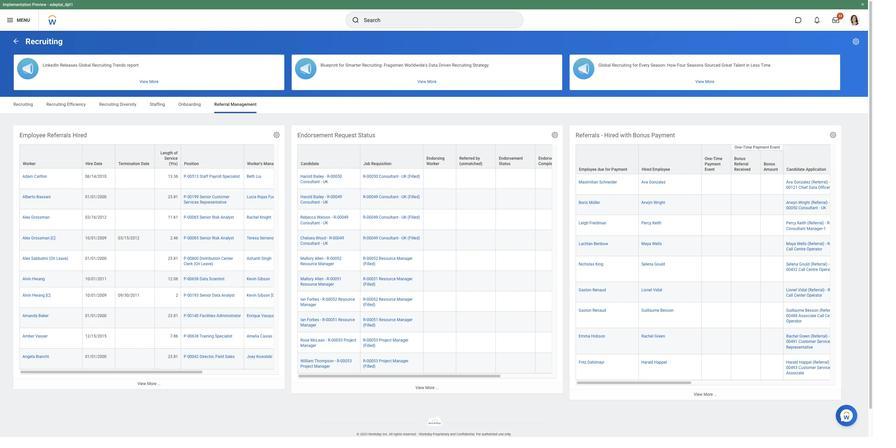 Task type: vqa. For each thing, say whether or not it's contained in the screenshot.


Task type: locate. For each thing, give the bounding box(es) containing it.
selena gould (referral) ‎- r- 00432 call centre operator
[[787, 262, 835, 272]]

joey
[[247, 355, 256, 360]]

0 vertical spatial r-00051 resource manager (filled)
[[363, 277, 413, 287]]

0 vertical spatial (on
[[49, 257, 55, 261]]

cell
[[115, 169, 155, 189], [424, 169, 457, 189], [457, 169, 496, 189], [496, 169, 536, 189], [536, 169, 576, 189], [702, 175, 732, 195], [732, 175, 761, 195], [761, 175, 784, 195], [115, 189, 155, 210], [424, 189, 457, 210], [457, 189, 496, 210], [496, 189, 536, 210], [536, 189, 576, 210], [702, 195, 732, 216], [732, 195, 761, 216], [761, 195, 784, 216], [115, 210, 155, 230], [424, 210, 457, 230], [457, 210, 496, 230], [496, 210, 536, 230], [536, 210, 576, 230], [702, 216, 732, 236], [732, 216, 761, 236], [761, 216, 784, 236], [424, 230, 457, 251], [457, 230, 496, 251], [496, 230, 536, 251], [536, 230, 576, 251], [702, 236, 732, 257], [732, 236, 761, 257], [761, 236, 784, 257], [115, 251, 155, 271], [457, 251, 496, 271], [496, 251, 536, 271], [536, 251, 576, 271], [702, 257, 732, 283], [732, 257, 761, 283], [761, 257, 784, 283], [115, 271, 155, 288], [424, 271, 457, 292], [457, 271, 496, 292], [496, 271, 536, 292], [536, 271, 576, 292], [702, 283, 732, 303], [732, 283, 761, 303], [761, 283, 784, 303], [424, 292, 457, 313], [457, 292, 496, 313], [496, 292, 536, 313], [536, 292, 576, 313], [702, 303, 732, 329], [732, 303, 761, 329], [761, 303, 784, 329], [115, 308, 155, 329], [424, 313, 457, 333], [457, 313, 496, 333], [496, 313, 536, 333], [536, 313, 576, 333], [115, 329, 155, 349], [702, 329, 732, 355], [732, 329, 761, 355], [761, 329, 784, 355], [424, 333, 457, 354], [457, 333, 496, 354], [496, 333, 536, 354], [536, 333, 576, 354], [115, 349, 155, 370], [457, 354, 496, 374], [496, 354, 536, 374], [536, 354, 576, 374], [702, 355, 732, 381], [732, 355, 761, 381], [761, 355, 784, 381]]

‎- inside harold bailey ‎- r-00049 consultant - uk
[[325, 195, 326, 200]]

p- right 2 at the left bottom of the page
[[184, 294, 188, 298]]

staff
[[200, 175, 209, 179]]

keith inside percy keith (referral) ‎- r-00057 consultant manager-1
[[798, 221, 807, 226]]

row containing chelsea wood ‎- r-00049 consultant - uk
[[298, 230, 615, 251]]

1 gould from the left
[[655, 262, 666, 267]]

tab list
[[7, 97, 862, 113]]

gaston down "nicholas"
[[579, 288, 592, 293]]

row containing amber vasser
[[19, 329, 371, 349]]

position column header
[[181, 145, 244, 169]]

0 horizontal spatial happel
[[655, 361, 667, 365]]

1 vertical spatial event
[[705, 168, 715, 172]]

0 horizontal spatial time
[[714, 157, 723, 161]]

p-00800 distribution center clerk (on leave)
[[184, 257, 233, 267]]

center up 00488
[[795, 294, 807, 298]]

1 harald from the left
[[642, 361, 654, 365]]

more inside referrals - hired with bonus payment element
[[704, 393, 714, 398]]

1 vertical spatial candidate
[[787, 168, 806, 172]]

1 horizontal spatial view
[[416, 386, 425, 391]]

00065 down services
[[188, 216, 199, 220]]

view for endorsement request status
[[416, 386, 425, 391]]

referrals up worker popup button
[[47, 132, 71, 139]]

sales
[[225, 355, 235, 360]]

‎- inside rachel green (referral) ‎- r- 00491 customer service representative
[[829, 335, 830, 339]]

date inside 'popup button'
[[141, 162, 149, 166]]

p-00065 senior risk analyst link for 2.46
[[184, 235, 234, 241]]

1 horizontal spatial rachel
[[642, 335, 654, 339]]

1 r-00049 consultant - uk (filled) link from the top
[[363, 194, 420, 200]]

hire
[[86, 162, 93, 166]]

employee referrals hired element
[[13, 126, 371, 390]]

0 vertical spatial gaston
[[579, 288, 592, 293]]

boris müller link
[[579, 199, 601, 205]]

row containing nicholas king
[[576, 257, 874, 283]]

grossman for alex grossman
[[31, 216, 50, 220]]

1 vertical spatial service
[[818, 340, 831, 345]]

allen down "chelsea wood ‎- r-00049 consultant - uk"
[[315, 257, 324, 261]]

1 horizontal spatial employee
[[580, 168, 597, 172]]

row containing boris müller
[[576, 195, 874, 216]]

diversity
[[120, 102, 136, 107]]

amanda
[[22, 314, 38, 319]]

2 gould from the left
[[800, 262, 811, 267]]

2 senior from the top
[[200, 216, 211, 220]]

(referral) for green
[[812, 335, 828, 339]]

time for first one-time payment event popup button from right
[[744, 145, 753, 150]]

p-00065 senior risk analyst link down p-00199 senior customer services representative
[[184, 214, 234, 220]]

rebecca
[[301, 216, 316, 220]]

01/01/2000 for alberto bassani
[[85, 195, 107, 200]]

p- inside p-00199 senior customer services representative
[[184, 195, 188, 200]]

1 maya from the left
[[642, 242, 652, 247]]

king
[[596, 262, 604, 267]]

besson inside the guillaume besson link
[[661, 309, 674, 314]]

10/01/2009 down 10/01/2011
[[85, 294, 107, 298]]

1 r-00051 resource manager (filled) link from the top
[[363, 276, 413, 287]]

p-00065 senior risk analyst for 11.61
[[184, 216, 234, 220]]

besson down lionel vidal
[[661, 309, 674, 314]]

row containing ian forbes ‎- r-00052 resource manager
[[298, 292, 615, 313]]

row containing bonus referral received
[[576, 145, 874, 175]]

2 horizontal spatial hired
[[642, 168, 652, 172]]

arwyn up percy keith link
[[642, 201, 653, 205]]

1 horizontal spatial one-time payment event button
[[732, 145, 784, 150]]

grossman up alex grossman [c] link
[[31, 216, 50, 220]]

2 harald from the left
[[787, 361, 799, 365]]

date right hire
[[94, 162, 102, 166]]

2 horizontal spatial view more ...
[[695, 393, 718, 398]]

2 referrals from the left
[[576, 132, 600, 139]]

row containing amanda baker
[[19, 308, 371, 329]]

... inside the endorsement request status element
[[436, 386, 439, 391]]

00051 inside ian forbes ‎- r-00051 resource manager
[[326, 318, 338, 323]]

bailey down harold bailey ‎- r-00050 consultant - uk at the left
[[314, 195, 324, 200]]

alberto
[[22, 195, 36, 200]]

hired for -
[[605, 132, 619, 139]]

close environment banner image
[[862, 2, 866, 6]]

6 p- from the top
[[184, 277, 188, 282]]

lionel up the guillaume besson link
[[642, 288, 653, 293]]

1 horizontal spatial global
[[599, 63, 611, 68]]

1 r-00053 project manager (filled) from the top
[[363, 339, 409, 349]]

hired up "ava gonzalez" link
[[642, 168, 652, 172]]

chelsea
[[301, 236, 315, 241]]

0 horizontal spatial status
[[358, 132, 376, 139]]

p- for alex grossman
[[184, 216, 188, 220]]

besson for guillaume besson
[[661, 309, 674, 314]]

2 r-00049 consultant - uk (filled) from the top
[[363, 216, 420, 220]]

referrals up employee due for payment popup button
[[576, 132, 600, 139]]

row containing adam carlton
[[19, 169, 371, 189]]

2 horizontal spatial center
[[826, 314, 838, 319]]

(on right sabbatini
[[49, 257, 55, 261]]

1 vertical spatial forbes
[[307, 318, 320, 323]]

© 2023 workday, inc. all rights reserved. - workday proprietary and confidential. for authorized use only. footer
[[0, 417, 869, 438]]

2 happel from the left
[[800, 361, 812, 365]]

vidal inside lionel vidal link
[[654, 288, 663, 293]]

1 vertical spatial renaud
[[593, 309, 607, 314]]

1 horizontal spatial ava
[[787, 180, 794, 185]]

p-00065 senior risk analyst down p-00199 senior customer services representative
[[184, 216, 234, 220]]

1 allen from the top
[[315, 257, 324, 261]]

tab list containing recruiting
[[7, 97, 862, 113]]

1 wright from the left
[[654, 201, 666, 205]]

0 horizontal spatial rachel
[[247, 216, 259, 220]]

0 horizontal spatial (on
[[49, 257, 55, 261]]

00487
[[832, 288, 843, 293]]

10 p- from the top
[[184, 355, 188, 360]]

gonzalez for ava gonzalez (referral) ‎- r- 00121 chief data officer
[[795, 180, 811, 185]]

green for rachel green
[[655, 335, 666, 339]]

notifications large image
[[815, 17, 821, 23]]

1 horizontal spatial wells
[[798, 242, 807, 247]]

boris müller
[[579, 201, 601, 205]]

percy
[[642, 221, 652, 226], [787, 221, 797, 226]]

2 horizontal spatial view
[[695, 393, 703, 398]]

termination date column header
[[115, 145, 155, 169]]

harold for harold bailey ‎- r-00049 consultant - uk
[[301, 195, 313, 200]]

gaston renaud link for guillaume besson
[[579, 307, 607, 314]]

arwyn wright (referral) ‎- r- 00050 consultant - uk link
[[787, 199, 835, 211]]

gibson for kevin gibson [c]
[[258, 294, 270, 298]]

0 vertical spatial one-time payment event
[[735, 145, 781, 150]]

1 p-00065 senior risk analyst link from the top
[[184, 214, 234, 220]]

row containing angela bianchi
[[19, 349, 371, 370]]

besson inside guillaume besson (referral) ‎- r- 00488 associate call center operator
[[806, 309, 819, 314]]

2 besson from the left
[[806, 309, 819, 314]]

p- right 2.46
[[184, 236, 188, 241]]

operator inside lionel vidal (referral) ‎- r-00487 call center operator
[[808, 294, 823, 298]]

2 r-00051 resource manager (filled) from the top
[[363, 318, 413, 328]]

hire date
[[86, 162, 102, 166]]

7 p- from the top
[[184, 294, 188, 298]]

operator up the guillaume besson (referral) ‎- r- 00488 associate call center operator link
[[808, 294, 823, 298]]

percy up maya wells link
[[642, 221, 652, 226]]

01/01/2000 for alex sabbatini (on leave)
[[85, 257, 107, 261]]

2 gibson from the top
[[258, 294, 270, 298]]

one-time payment event up the bonus referral received popup button
[[735, 145, 781, 150]]

r-00052 resource manager (filled) link
[[363, 255, 413, 267], [363, 296, 413, 308]]

r- inside rachel green (referral) ‎- r- 00491 customer service representative
[[831, 335, 835, 339]]

0 vertical spatial leave)
[[56, 257, 68, 261]]

4 23.81 from the top
[[168, 355, 178, 360]]

1 one-time payment event button from the left
[[702, 145, 732, 174]]

ian up rose
[[301, 318, 306, 323]]

2 r-00053 project manager (filled) from the top
[[363, 359, 409, 369]]

[c] for alvin hwang [c]
[[46, 294, 51, 298]]

mallory for mallory allen ‎- r-00051 resource manager
[[301, 277, 314, 282]]

00051 inside mallory allen ‎- r-00051 resource manager
[[331, 277, 342, 282]]

leave) inside p-00800 distribution center clerk (on leave)
[[201, 262, 213, 267]]

selena up 00432
[[787, 262, 799, 267]]

center right distribution
[[222, 257, 233, 261]]

beth liu link
[[247, 173, 262, 179]]

0 vertical spatial 10/01/2009
[[85, 236, 107, 241]]

1 green from the left
[[655, 335, 666, 339]]

2 horizontal spatial for
[[633, 63, 639, 68]]

happel inside harald happel (referral) ‎- r- 00493 customer service associate
[[800, 361, 812, 365]]

0 horizontal spatial date
[[94, 162, 102, 166]]

01/01/2000 up 10/01/2011
[[85, 257, 107, 261]]

0 horizontal spatial view more ...
[[138, 382, 161, 387]]

operator
[[808, 247, 823, 252], [820, 268, 835, 272], [808, 294, 823, 298], [787, 320, 803, 324]]

0 vertical spatial alvin
[[22, 277, 31, 282]]

rose mclean ‎- r-00053 project manager
[[301, 339, 357, 349]]

1 vertical spatial customer
[[799, 340, 817, 345]]

row containing ian forbes ‎- r-00051 resource manager
[[298, 313, 615, 333]]

‎- down "officer" on the right of page
[[830, 201, 831, 205]]

rights
[[394, 433, 402, 437]]

1 guillaume from the left
[[642, 309, 660, 314]]

1 referrals from the left
[[47, 132, 71, 139]]

more for referrals - hired with bonus payment
[[704, 393, 714, 398]]

preview
[[32, 2, 46, 7]]

1 gibson from the top
[[258, 277, 270, 282]]

referred
[[460, 156, 475, 161]]

allen for 00051
[[315, 277, 324, 282]]

2 vertical spatial r-00049 consultant - uk (filled) link
[[363, 235, 420, 241]]

employee due for payment column header
[[576, 145, 639, 175]]

wright down ava gonzalez
[[654, 201, 666, 205]]

1 happel from the left
[[655, 361, 667, 365]]

amanda baker
[[22, 314, 49, 319]]

maya wells (referral) ‎- r-00429 call centre operator link
[[787, 240, 843, 252]]

00053 inside william thompson ‎- r-00053 project manager
[[341, 359, 352, 364]]

1 alvin from the top
[[22, 277, 31, 282]]

maya for maya wells (referral) ‎- r-00429 call centre operator
[[787, 242, 797, 247]]

guillaume for guillaume besson (referral) ‎- r- 00488 associate call center operator
[[787, 309, 805, 314]]

r- inside harold bailey ‎- r-00049 consultant - uk
[[327, 195, 331, 200]]

justify image
[[6, 16, 14, 24]]

2 vidal from the left
[[799, 288, 808, 293]]

1 horizontal spatial gould
[[800, 262, 811, 267]]

candidate for candidate application
[[787, 168, 806, 172]]

(referral) for gonzalez
[[812, 180, 829, 185]]

one-time payment event for one-time payment event popup button inside column header
[[705, 157, 723, 172]]

senior inside p-00199 senior customer services representative
[[200, 195, 211, 200]]

customer inside p-00199 senior customer services representative
[[212, 195, 230, 200]]

manager inside ian forbes ‎- r-00052 resource manager
[[301, 303, 317, 308]]

senior right 00193
[[200, 294, 211, 298]]

r-00050 consultant - uk (filled) link
[[363, 173, 420, 179]]

adam carlton
[[22, 175, 47, 179]]

01/01/2000 down 12/15/2015
[[85, 355, 107, 360]]

leave)
[[56, 257, 68, 261], [201, 262, 213, 267]]

2 harold from the top
[[301, 195, 313, 200]]

0 vertical spatial harold
[[301, 175, 313, 179]]

1 vertical spatial gaston renaud
[[579, 309, 607, 314]]

2 ava from the left
[[787, 180, 794, 185]]

more inside the endorsement request status element
[[426, 386, 435, 391]]

1 r-00052 resource manager (filled) from the top
[[363, 257, 413, 267]]

gibson
[[258, 277, 270, 282], [258, 294, 270, 298]]

1 horizontal spatial for
[[606, 168, 611, 172]]

gaston renaud link down nicholas king
[[579, 287, 607, 293]]

linkedin releases global recruiting trends report
[[43, 63, 139, 68]]

for inside popup button
[[606, 168, 611, 172]]

harold up rebecca
[[301, 195, 313, 200]]

worker inside endorsing worker
[[427, 162, 440, 166]]

ava inside ava gonzalez (referral) ‎- r- 00121 chief data officer
[[787, 180, 794, 185]]

1 vertical spatial bailey
[[314, 195, 324, 200]]

employee for employee due for payment
[[580, 168, 597, 172]]

r-00049 consultant - uk (filled) for harold bailey ‎- r-00049 consultant - uk
[[363, 195, 420, 200]]

analyst for kevin gibson [c]
[[222, 294, 235, 298]]

0 horizontal spatial one-time payment event
[[705, 157, 723, 172]]

forbes inside ian forbes ‎- r-00051 resource manager
[[307, 318, 320, 323]]

0 vertical spatial gaston renaud
[[579, 288, 607, 293]]

center inside p-00800 distribution center clerk (on leave)
[[222, 257, 233, 261]]

(referral) inside percy keith (referral) ‎- r-00057 consultant manager-1
[[808, 221, 825, 226]]

referrals
[[47, 132, 71, 139], [576, 132, 600, 139]]

bianchi
[[36, 355, 49, 360]]

endorsement completed date
[[539, 156, 568, 166]]

r- inside rebecca watson ‎- r-00049 consultant - uk
[[334, 216, 337, 220]]

1 vertical spatial r-00053 project manager (filled) link
[[363, 358, 409, 369]]

1 horizontal spatial one-
[[735, 145, 744, 150]]

2 vertical spatial bonus
[[765, 162, 776, 167]]

1 horizontal spatial vidal
[[799, 288, 808, 293]]

1 percy from the left
[[642, 221, 652, 226]]

rachel for rachel green
[[642, 335, 654, 339]]

1 gaston renaud link from the top
[[579, 287, 607, 293]]

william
[[301, 359, 314, 364]]

service up (yrs)
[[165, 156, 178, 161]]

2 worker from the left
[[427, 162, 440, 166]]

2 vertical spatial analyst
[[222, 294, 235, 298]]

bailey for 00050
[[314, 175, 324, 179]]

0 horizontal spatial selena
[[642, 262, 654, 267]]

one- inside column header
[[705, 157, 714, 161]]

‎- right watson
[[332, 216, 333, 220]]

1 besson from the left
[[661, 309, 674, 314]]

harald happel (referral) ‎- r- 00493 customer service associate link
[[787, 359, 837, 376]]

data inside ava gonzalez (referral) ‎- r- 00121 chief data officer
[[810, 186, 818, 190]]

2 guillaume from the left
[[787, 309, 805, 314]]

allen for 00052
[[315, 257, 324, 261]]

1 grossman from the top
[[31, 216, 50, 220]]

3 r-00049 consultant - uk (filled) link from the top
[[363, 235, 420, 241]]

5 p- from the top
[[184, 257, 188, 261]]

p-00065 senior risk analyst
[[184, 216, 234, 220], [184, 236, 234, 241]]

date right completed
[[560, 162, 568, 166]]

manager inside rose mclean ‎- r-00053 project manager
[[301, 344, 317, 349]]

worker down endorsing
[[427, 162, 440, 166]]

lionel for lionel vidal (referral) ‎- r-00487 call center operator
[[787, 288, 798, 293]]

analyst left "teresa"
[[221, 236, 234, 241]]

keith for percy keith
[[653, 221, 662, 226]]

amelia casias link
[[247, 333, 273, 339]]

worldwide's
[[405, 63, 428, 68]]

1 p- from the top
[[184, 175, 188, 179]]

23.81 left "00140" at the bottom left of the page
[[168, 314, 178, 319]]

maya
[[642, 242, 652, 247], [787, 242, 797, 247]]

p-00658 data scientist link
[[184, 276, 225, 282]]

mallory allen ‎- r-00052 resource manager link
[[301, 255, 342, 267]]

1 bailey from the top
[[314, 175, 324, 179]]

2 forbes from the top
[[307, 318, 320, 323]]

maya wells
[[642, 242, 662, 247]]

- inside menu banner
[[47, 2, 49, 7]]

2 kevin from the top
[[247, 294, 257, 298]]

1 horizontal spatial bonus
[[735, 157, 746, 161]]

row containing alberto bassani
[[19, 189, 371, 210]]

1 horizontal spatial wright
[[799, 201, 811, 205]]

1 alex from the top
[[22, 216, 30, 220]]

1 r-00051 resource manager (filled) from the top
[[363, 277, 413, 287]]

row containing harold bailey ‎- r-00050 consultant - uk
[[298, 169, 615, 189]]

status right request
[[358, 132, 376, 139]]

0 horizontal spatial worker
[[23, 162, 36, 166]]

1 vertical spatial bonus
[[735, 157, 746, 161]]

service down guillaume besson (referral) ‎- r- 00488 associate call center operator
[[818, 340, 831, 345]]

3 alex from the top
[[22, 257, 30, 261]]

associate inside harald happel (referral) ‎- r- 00493 customer service associate
[[787, 371, 805, 376]]

0 vertical spatial one-
[[735, 145, 744, 150]]

for left smarter
[[339, 63, 345, 68]]

employee up worker popup button
[[19, 132, 46, 139]]

percy keith link
[[642, 220, 662, 226]]

harald for harald happel (referral) ‎- r- 00493 customer service associate
[[787, 361, 799, 365]]

0 horizontal spatial green
[[655, 335, 666, 339]]

alex
[[22, 216, 30, 220], [22, 236, 30, 241], [22, 257, 30, 261]]

row containing length of service (yrs)
[[19, 145, 371, 169]]

gibson up 'kevin gibson [c]' link
[[258, 277, 270, 282]]

rojas
[[258, 195, 268, 200]]

alvin up "alvin hwang [c]" link
[[22, 277, 31, 282]]

1 r-00052 resource manager (filled) link from the top
[[363, 255, 413, 267]]

3 p- from the top
[[184, 216, 188, 220]]

maya inside maya wells (referral) ‎- r-00429 call centre operator
[[787, 242, 797, 247]]

2 alex from the top
[[22, 236, 30, 241]]

center inside guillaume besson (referral) ‎- r- 00488 associate call center operator
[[826, 314, 838, 319]]

2 vertical spatial customer
[[799, 366, 817, 371]]

2 vertical spatial center
[[826, 314, 838, 319]]

1 horizontal spatial (on
[[194, 262, 200, 267]]

2 r-00051 resource manager (filled) link from the top
[[363, 317, 413, 328]]

- inside 'link'
[[400, 175, 401, 179]]

keith up maya wells link
[[653, 221, 662, 226]]

2 risk from the top
[[212, 236, 220, 241]]

manager inside mallory allen ‎- r-00051 resource manager
[[318, 283, 334, 287]]

00065 right 2.46
[[188, 236, 199, 241]]

endorsement up candidate popup button
[[298, 132, 333, 139]]

r-00052 resource manager (filled) for mallory allen ‎- r-00052 resource manager
[[363, 257, 413, 267]]

william thompson ‎- r-00053 project manager link
[[301, 358, 352, 369]]

teresa serrano
[[247, 236, 274, 241]]

r- inside mallory allen ‎- r-00051 resource manager
[[327, 277, 331, 282]]

view more ... inside employee referrals hired element
[[138, 382, 161, 387]]

12.06
[[168, 277, 178, 282]]

0 horizontal spatial global
[[79, 63, 91, 68]]

length of service (yrs) column header
[[155, 145, 181, 169]]

1 horizontal spatial percy
[[787, 221, 797, 226]]

hired
[[73, 132, 87, 139], [605, 132, 619, 139], [642, 168, 652, 172]]

associate
[[799, 314, 817, 319], [787, 371, 805, 376]]

with
[[621, 132, 632, 139]]

endorsement for request
[[298, 132, 333, 139]]

candidate up harold bailey ‎- r-00050 consultant - uk link
[[301, 162, 319, 166]]

0 vertical spatial r-00053 project manager (filled) link
[[363, 337, 409, 349]]

hwang down 'alvin hwang'
[[32, 294, 45, 298]]

termination
[[118, 162, 140, 166]]

2 ian from the top
[[301, 318, 306, 323]]

0 horizontal spatial gould
[[655, 262, 666, 267]]

1 vertical spatial gibson
[[258, 294, 270, 298]]

‎- inside ian forbes ‎- r-00051 resource manager
[[321, 318, 322, 323]]

- inside harold bailey ‎- r-00050 consultant - uk
[[321, 180, 322, 185]]

1 renaud from the top
[[593, 288, 607, 293]]

2 maya from the left
[[787, 242, 797, 247]]

grossman for alex grossman [c]
[[31, 236, 50, 241]]

- inside 'footer'
[[418, 433, 419, 437]]

‎- inside "chelsea wood ‎- r-00049 consultant - uk"
[[327, 236, 329, 241]]

‎- right mclean
[[326, 339, 327, 343]]

time right less
[[762, 63, 771, 68]]

hire date column header
[[83, 145, 115, 169]]

0 horizontal spatial ...
[[158, 382, 161, 387]]

1 vertical spatial gaston
[[579, 309, 592, 314]]

p- up services
[[184, 195, 188, 200]]

1 horizontal spatial keith
[[798, 221, 807, 226]]

1 vertical spatial status
[[499, 162, 511, 166]]

hired for referrals
[[73, 132, 87, 139]]

‎- inside selena gould (referral) ‎- r- 00432 call centre operator
[[829, 262, 830, 267]]

row containing william thompson ‎- r-00053 project manager
[[298, 354, 615, 374]]

0 vertical spatial p-00065 senior risk analyst link
[[184, 214, 234, 220]]

for right due
[[606, 168, 611, 172]]

hired up the hire date popup button
[[73, 132, 87, 139]]

vidal down selena gould (referral) ‎- r- 00432 call centre operator
[[799, 288, 808, 293]]

operator for gould
[[820, 268, 835, 272]]

one-time payment event left the bonus referral received
[[705, 157, 723, 172]]

r-00051 resource manager (filled) for mallory allen ‎- r-00051 resource manager
[[363, 277, 413, 287]]

0 horizontal spatial candidate
[[301, 162, 319, 166]]

1 mallory from the top
[[301, 257, 314, 261]]

1 vertical spatial 00065
[[188, 236, 199, 241]]

3 01/01/2000 from the top
[[85, 314, 107, 319]]

job requisition
[[364, 162, 392, 166]]

‎- right wood
[[327, 236, 329, 241]]

harold bailey ‎- r-00049 consultant - uk
[[301, 195, 342, 205]]

bassani
[[37, 195, 51, 200]]

call inside maya wells (referral) ‎- r-00429 call centre operator
[[787, 247, 794, 252]]

chief
[[799, 186, 809, 190]]

1 vertical spatial referral
[[735, 162, 749, 167]]

23.81 for p-00199 senior customer services representative
[[168, 195, 178, 200]]

1 kevin from the top
[[247, 277, 257, 282]]

2 p-00065 senior risk analyst from the top
[[184, 236, 234, 241]]

ian forbes ‎- r-00051 resource manager link
[[301, 317, 355, 328]]

strategy
[[473, 63, 489, 68]]

rachel inside rachel green link
[[642, 335, 654, 339]]

row containing alex grossman [c]
[[19, 230, 371, 251]]

call inside selena gould (referral) ‎- r- 00432 call centre operator
[[799, 268, 806, 272]]

guillaume down lionel vidal
[[642, 309, 660, 314]]

2 horizontal spatial 00050
[[787, 206, 798, 211]]

(referral) down maya wells (referral) ‎- r-00429 call centre operator
[[812, 262, 828, 267]]

wells up selena gould link
[[653, 242, 662, 247]]

mallory allen ‎- r-00051 resource manager
[[301, 277, 342, 287]]

1 arwyn from the left
[[642, 201, 653, 205]]

representative right services
[[200, 200, 227, 205]]

service down rachel green (referral) ‎- r- 00491 customer service representative
[[818, 366, 831, 371]]

2 mallory from the top
[[301, 277, 314, 282]]

harold up harold bailey ‎- r-00049 consultant - uk link
[[301, 175, 313, 179]]

senior for 11.61
[[200, 216, 211, 220]]

time up the bonus referral received popup button
[[744, 145, 753, 150]]

1 10/01/2009 from the top
[[85, 236, 107, 241]]

(referral) down the manager-
[[808, 242, 825, 247]]

harold for harold bailey ‎- r-00050 consultant - uk
[[301, 175, 313, 179]]

hwang for alvin hwang
[[32, 277, 45, 282]]

row containing one-time payment event
[[576, 145, 874, 175]]

alvin down 'alvin hwang'
[[22, 294, 31, 298]]

(referral) for gould
[[812, 262, 828, 267]]

customer right 00493
[[799, 366, 817, 371]]

linkedin releases global recruiting trends report button
[[14, 55, 285, 90]]

2 gaston renaud link from the top
[[579, 307, 607, 314]]

1 horizontal spatial center
[[795, 294, 807, 298]]

2 percy from the left
[[787, 221, 797, 226]]

service inside "length of service (yrs)"
[[165, 156, 178, 161]]

harold
[[301, 175, 313, 179], [301, 195, 313, 200]]

1 23.81 from the top
[[168, 195, 178, 200]]

hired employee column header
[[639, 145, 702, 175]]

lionel for lionel vidal
[[642, 288, 653, 293]]

2 gonzalez from the left
[[795, 180, 811, 185]]

2 global from the left
[[599, 63, 611, 68]]

1 vertical spatial analyst
[[221, 236, 234, 241]]

event for first one-time payment event popup button from right
[[771, 145, 781, 150]]

search image
[[352, 16, 360, 24]]

(yrs)
[[169, 162, 178, 166]]

representative down the 00491 at the right
[[787, 346, 814, 350]]

selena gould
[[642, 262, 666, 267]]

arwyn inside arwyn wright (referral) ‎- r- 00050 consultant - uk
[[787, 201, 798, 205]]

allen down mallory allen ‎- r-00052 resource manager
[[315, 277, 324, 282]]

allen inside mallory allen ‎- r-00052 resource manager
[[315, 257, 324, 261]]

percy inside percy keith (referral) ‎- r-00057 consultant manager-1
[[787, 221, 797, 226]]

4 senior from the top
[[200, 294, 211, 298]]

recruiting main content
[[0, 31, 874, 407]]

0 horizontal spatial keith
[[653, 221, 662, 226]]

arwyn down the 00121
[[787, 201, 798, 205]]

teresa serrano link
[[247, 235, 274, 241]]

referral
[[214, 102, 230, 107], [735, 162, 749, 167]]

maya up 00432
[[787, 242, 797, 247]]

one-time payment event button left the bonus referral received
[[702, 145, 732, 174]]

time left the bonus referral received
[[714, 157, 723, 161]]

harold inside harold bailey ‎- r-00049 consultant - uk
[[301, 195, 313, 200]]

leave) down distribution
[[201, 262, 213, 267]]

0 horizontal spatial employee
[[19, 132, 46, 139]]

‎- down harold bailey ‎- r-00050 consultant - uk at the left
[[325, 195, 326, 200]]

more inside employee referrals hired element
[[147, 382, 157, 387]]

4 p- from the top
[[184, 236, 188, 241]]

centre inside maya wells (referral) ‎- r-00429 call centre operator
[[795, 247, 807, 252]]

time for one-time payment event popup button inside column header
[[714, 157, 723, 161]]

1 horizontal spatial ...
[[436, 386, 439, 391]]

view inside the endorsement request status element
[[416, 386, 425, 391]]

2 23.81 from the top
[[168, 257, 178, 261]]

0 vertical spatial hwang
[[32, 277, 45, 282]]

risk
[[212, 216, 220, 220], [212, 236, 220, 241]]

2 renaud from the top
[[593, 309, 607, 314]]

vidal for lionel vidal
[[654, 288, 663, 293]]

lionel down 00432
[[787, 288, 798, 293]]

rachel green (referral) ‎- r- 00491 customer service representative link
[[787, 333, 835, 350]]

1 forbes from the top
[[307, 298, 320, 302]]

analyst inside the p-00193 senior data analyst link
[[222, 294, 235, 298]]

kevin gibson [c]
[[247, 294, 276, 298]]

view for employee referrals hired
[[138, 382, 146, 387]]

1 horizontal spatial one-time payment event
[[735, 145, 781, 150]]

configure referrals - hired with bonus payment image
[[830, 132, 838, 139]]

1 r-00049 consultant - uk (filled) from the top
[[363, 195, 420, 200]]

bonus up amount
[[765, 162, 776, 167]]

1 vertical spatial one-
[[705, 157, 714, 161]]

1 keith from the left
[[653, 221, 662, 226]]

payment left the bonus referral received
[[705, 162, 721, 167]]

0 vertical spatial r-00053 project manager (filled)
[[363, 339, 409, 349]]

forbes down mallory allen ‎- r-00051 resource manager
[[307, 298, 320, 302]]

(referral) inside guillaume besson (referral) ‎- r- 00488 associate call center operator
[[820, 309, 837, 314]]

03/16/2012
[[85, 216, 107, 220]]

1 00065 from the top
[[188, 216, 199, 220]]

selena gould link
[[642, 261, 666, 267]]

r-00051 resource manager (filled) link for ian forbes ‎- r-00051 resource manager
[[363, 317, 413, 328]]

alex down alex grossman at the left of page
[[22, 236, 30, 241]]

leigh freidman link
[[579, 220, 607, 226]]

center down 00487
[[826, 314, 838, 319]]

0 horizontal spatial referral
[[214, 102, 230, 107]]

field
[[216, 355, 224, 360]]

00432
[[787, 268, 798, 272]]

angela
[[22, 355, 35, 360]]

r-00053 project manager (filled) for rose mclean ‎- r-00053 project manager
[[363, 339, 409, 349]]

ava up the 00121
[[787, 180, 794, 185]]

happel
[[655, 361, 667, 365], [800, 361, 812, 365]]

1 vertical spatial 10/01/2009
[[85, 294, 107, 298]]

gaston up emma
[[579, 309, 592, 314]]

2 horizontal spatial endorsement
[[539, 156, 563, 161]]

0 vertical spatial r-00049 consultant - uk (filled)
[[363, 195, 420, 200]]

gould down 'maya wells' on the right bottom of page
[[655, 262, 666, 267]]

1 horizontal spatial date
[[141, 162, 149, 166]]

ian forbes ‎- r-00052 resource manager link
[[301, 296, 355, 308]]

view more ... link for endorsement request status
[[292, 383, 563, 394]]

‎- down "chelsea wood ‎- r-00049 consultant - uk"
[[325, 257, 326, 261]]

view inside referrals - hired with bonus payment element
[[695, 393, 703, 398]]

maya up selena gould link
[[642, 242, 652, 247]]

1 vertical spatial p-00065 senior risk analyst
[[184, 236, 234, 241]]

allen inside mallory allen ‎- r-00051 resource manager
[[315, 277, 324, 282]]

3 23.81 from the top
[[168, 314, 178, 319]]

gonzalez up chief
[[795, 180, 811, 185]]

0 horizontal spatial referrals
[[47, 132, 71, 139]]

p-00800 distribution center clerk (on leave) link
[[184, 255, 233, 267]]

2 horizontal spatial more
[[704, 393, 714, 398]]

gibson for kevin gibson
[[258, 277, 270, 282]]

1 vidal from the left
[[654, 288, 663, 293]]

alex for alex grossman
[[22, 216, 30, 220]]

0 vertical spatial bonus
[[634, 132, 651, 139]]

uk
[[402, 175, 407, 179], [323, 180, 328, 185], [402, 195, 407, 200], [323, 200, 328, 205], [822, 206, 827, 211], [402, 216, 407, 220], [323, 221, 328, 226], [402, 236, 407, 241], [323, 242, 328, 246]]

p-00065 senior risk analyst link for 11.61
[[184, 214, 234, 220]]

2 wright from the left
[[799, 201, 811, 205]]

event left received
[[705, 168, 715, 172]]

2 keith from the left
[[798, 221, 807, 226]]

center
[[222, 257, 233, 261], [795, 294, 807, 298], [826, 314, 838, 319]]

3 senior from the top
[[200, 236, 211, 241]]

2 alvin from the top
[[22, 294, 31, 298]]

row
[[19, 145, 371, 169], [298, 145, 615, 169], [576, 145, 874, 175], [576, 145, 874, 175], [19, 169, 371, 189], [298, 169, 615, 189], [576, 175, 874, 195], [19, 189, 371, 210], [298, 189, 615, 210], [576, 195, 874, 216], [19, 210, 371, 230], [298, 210, 615, 230], [576, 216, 874, 236], [19, 230, 371, 251], [298, 230, 615, 251], [576, 236, 874, 257], [19, 251, 371, 271], [298, 251, 615, 271], [576, 257, 874, 283], [19, 271, 371, 288], [298, 271, 615, 292], [576, 283, 874, 303], [19, 288, 371, 308], [298, 292, 615, 313], [576, 303, 874, 329], [19, 308, 371, 329], [298, 313, 615, 333], [19, 329, 371, 349], [576, 329, 874, 355], [298, 333, 615, 354], [19, 349, 371, 370], [298, 354, 615, 374], [576, 355, 874, 381]]

time inside column header
[[714, 157, 723, 161]]

less
[[751, 63, 761, 68]]

1 harold from the top
[[301, 175, 313, 179]]

0 vertical spatial center
[[222, 257, 233, 261]]

1 vertical spatial r-00053 project manager (filled)
[[363, 359, 409, 369]]

tab list inside recruiting main content
[[7, 97, 862, 113]]

1 horizontal spatial status
[[499, 162, 511, 166]]

referrals - hired with bonus payment element
[[570, 126, 874, 401]]

1 selena from the left
[[642, 262, 654, 267]]

‎- down 00487
[[838, 309, 839, 314]]

kevin inside kevin gibson link
[[247, 277, 257, 282]]

[c] for kevin gibson [c]
[[271, 294, 276, 298]]

2 date from the left
[[141, 162, 149, 166]]

proprietary
[[433, 433, 450, 437]]

1 horizontal spatial view more ... link
[[292, 383, 563, 394]]

r- inside mallory allen ‎- r-00052 resource manager
[[327, 257, 331, 261]]

kevin for kevin gibson [c]
[[247, 294, 257, 298]]

baker
[[39, 314, 49, 319]]

0 vertical spatial gaston renaud link
[[579, 287, 607, 293]]

hobson
[[592, 335, 606, 339]]

renaud down the king
[[593, 288, 607, 293]]

bailey down candidate column header
[[314, 175, 324, 179]]

bonus inside bonus amount
[[765, 162, 776, 167]]

resource inside ian forbes ‎- r-00052 resource manager
[[339, 298, 355, 302]]

1 horizontal spatial event
[[771, 145, 781, 150]]

project inside rose mclean ‎- r-00053 project manager
[[344, 339, 357, 343]]

0 vertical spatial r-00049 consultant - uk (filled) link
[[363, 194, 420, 200]]

0 vertical spatial bailey
[[314, 175, 324, 179]]

gould inside selena gould link
[[655, 262, 666, 267]]

p- for alvin hwang [c]
[[184, 294, 188, 298]]

(referral) for happel
[[813, 361, 830, 365]]

0 vertical spatial kevin
[[247, 277, 257, 282]]

enrique vasquez
[[247, 314, 277, 319]]

00050 inside arwyn wright (referral) ‎- r- 00050 consultant - uk
[[787, 206, 798, 211]]

2 01/01/2000 from the top
[[85, 257, 107, 261]]

1 vertical spatial centre
[[807, 268, 819, 272]]

00050 down the 00121
[[787, 206, 798, 211]]

1 ian from the top
[[301, 298, 306, 302]]

harald down rachel green
[[642, 361, 654, 365]]

p- down 00193
[[184, 314, 188, 319]]

p-00065 senior risk analyst for 2.46
[[184, 236, 234, 241]]

2 bailey from the top
[[314, 195, 324, 200]]

hired inside popup button
[[642, 168, 652, 172]]

operator up 00487
[[820, 268, 835, 272]]

call for lionel
[[787, 294, 794, 298]]

candidate
[[301, 162, 319, 166], [787, 168, 806, 172]]

operator for wells
[[808, 247, 823, 252]]

r- inside william thompson ‎- r-00053 project manager
[[337, 359, 341, 364]]

2 grossman from the top
[[31, 236, 50, 241]]

1 gaston from the top
[[579, 288, 592, 293]]

endorsement up completed
[[539, 156, 563, 161]]

job requisition column header
[[361, 145, 424, 169]]

mallory inside mallory allen ‎- r-00051 resource manager
[[301, 277, 314, 282]]

4 01/01/2000 from the top
[[85, 355, 107, 360]]

1 r-00053 project manager (filled) link from the top
[[363, 337, 409, 349]]

gonzalez down hired employee
[[650, 180, 666, 185]]

referral inside the bonus referral received
[[735, 162, 749, 167]]

1 vertical spatial (on
[[194, 262, 200, 267]]

row containing fritz dahlmayr
[[576, 355, 874, 381]]

ashanti singh link
[[247, 255, 272, 261]]

1 gaston renaud from the top
[[579, 288, 607, 293]]

view for referrals - hired with bonus payment
[[695, 393, 703, 398]]

operator inside selena gould (referral) ‎- r- 00432 call centre operator
[[820, 268, 835, 272]]

10/01/2009 for 09/30/2011
[[85, 294, 107, 298]]

associate inside guillaume besson (referral) ‎- r- 00488 associate call center operator
[[799, 314, 817, 319]]

1 date from the left
[[94, 162, 102, 166]]

view more ... for endorsement request status
[[416, 386, 439, 391]]

kevin down kevin gibson
[[247, 294, 257, 298]]

3 r-00049 consultant - uk (filled) from the top
[[363, 236, 420, 241]]

implementation preview -   adeptai_dpt1
[[3, 2, 73, 7]]

operator for vidal
[[808, 294, 823, 298]]

1 lionel from the left
[[642, 288, 653, 293]]



Task type: describe. For each thing, give the bounding box(es) containing it.
representative inside rachel green (referral) ‎- r- 00491 customer service representative
[[787, 346, 814, 350]]

operator inside guillaume besson (referral) ‎- r- 00488 associate call center operator
[[787, 320, 803, 324]]

more for endorsement request status
[[426, 386, 435, 391]]

rachel green link
[[642, 333, 666, 339]]

‎- inside william thompson ‎- r-00053 project manager
[[335, 359, 336, 364]]

implementation
[[3, 2, 31, 7]]

enrique vasquez link
[[247, 313, 277, 319]]

- inside rebecca watson ‎- r-00049 consultant - uk
[[321, 221, 322, 226]]

row containing rebecca watson ‎- r-00049 consultant - uk
[[298, 210, 615, 230]]

one-time payment event column header
[[702, 145, 732, 175]]

worker column header
[[19, 145, 83, 169]]

13.36
[[168, 175, 178, 179]]

worker button
[[20, 145, 82, 169]]

‎- inside rebecca watson ‎- r-00049 consultant - uk
[[332, 216, 333, 220]]

freidman
[[590, 221, 607, 226]]

row containing leigh freidman
[[576, 216, 874, 236]]

fritz dahlmayr link
[[579, 359, 605, 365]]

uk inside rebecca watson ‎- r-00049 consultant - uk
[[323, 221, 328, 226]]

gaston renaud for lionel
[[579, 288, 607, 293]]

services
[[184, 200, 199, 205]]

uk inside harold bailey ‎- r-00049 consultant - uk
[[323, 200, 328, 205]]

r- inside "chelsea wood ‎- r-00049 consultant - uk"
[[330, 236, 333, 241]]

alvin hwang [c] link
[[22, 292, 51, 298]]

harald happel (referral) ‎- r- 00493 customer service associate
[[787, 361, 837, 376]]

endorsement for completed
[[539, 156, 563, 161]]

0 horizontal spatial for
[[339, 63, 345, 68]]

(referral) for wells
[[808, 242, 825, 247]]

00491
[[787, 340, 798, 345]]

forbes for ian forbes ‎- r-00052 resource manager
[[307, 298, 320, 302]]

row containing endorsing worker
[[298, 145, 615, 169]]

sabbatini
[[31, 257, 48, 261]]

maya wells (referral) ‎- r-00429 call centre operator
[[787, 242, 843, 252]]

(referral) for wright
[[812, 201, 829, 205]]

consultant inside harold bailey ‎- r-00049 consultant - uk
[[301, 200, 320, 205]]

gaston for lionel
[[579, 288, 592, 293]]

r- inside selena gould (referral) ‎- r- 00432 call centre operator
[[831, 262, 835, 267]]

view more ... for referrals - hired with bonus payment
[[695, 393, 718, 398]]

workday,
[[369, 433, 382, 437]]

00049 inside harold bailey ‎- r-00049 consultant - uk
[[331, 195, 342, 200]]

selena for selena gould (referral) ‎- r- 00432 call centre operator
[[787, 262, 799, 267]]

alex for alex sabbatini (on leave)
[[22, 257, 30, 261]]

maximilian
[[579, 180, 599, 185]]

joey kowalski link
[[247, 354, 273, 360]]

‎- inside maya wells (referral) ‎- r-00429 call centre operator
[[826, 242, 827, 247]]

row containing rose mclean ‎- r-00053 project manager
[[298, 333, 615, 354]]

event for one-time payment event popup button inside column header
[[705, 168, 715, 172]]

r- inside ian forbes ‎- r-00051 resource manager
[[323, 318, 326, 323]]

mclean
[[311, 339, 325, 343]]

r- inside rose mclean ‎- r-00053 project manager
[[328, 339, 332, 343]]

lucia
[[247, 195, 257, 200]]

lionel vidal
[[642, 288, 663, 293]]

(filled) inside 'link'
[[408, 175, 420, 179]]

beth liu
[[247, 175, 262, 179]]

33 button
[[829, 13, 844, 28]]

ava for ava gonzalez
[[642, 180, 649, 185]]

9 p- from the top
[[184, 335, 188, 339]]

00042
[[188, 355, 199, 360]]

endorsement status column header
[[496, 145, 536, 169]]

senior for 2
[[200, 294, 211, 298]]

configure endorsement request status image
[[552, 132, 559, 139]]

view more ... link for employee referrals hired
[[13, 379, 285, 390]]

00050 inside r-00050 consultant - uk (filled) 'link'
[[367, 175, 378, 179]]

lachlan
[[579, 242, 593, 247]]

12/15/2015
[[85, 335, 107, 339]]

... for referrals - hired with bonus payment
[[715, 393, 718, 398]]

amelia
[[247, 335, 259, 339]]

r-00049 consultant - uk (filled) link for rebecca watson ‎- r-00049 consultant - uk
[[363, 214, 420, 220]]

due
[[598, 168, 605, 172]]

endorsing worker button
[[424, 145, 456, 169]]

p- for alex sabbatini (on leave)
[[184, 257, 188, 261]]

uk inside r-00050 consultant - uk (filled) 'link'
[[402, 175, 407, 179]]

singh
[[262, 257, 272, 261]]

amber vasser link
[[22, 333, 48, 339]]

23.81 for p-00800 distribution center clerk (on leave)
[[168, 257, 178, 261]]

03/15/2012
[[118, 236, 140, 241]]

00050 inside harold bailey ‎- r-00050 consultant - uk
[[331, 175, 342, 179]]

call inside guillaume besson (referral) ‎- r- 00488 associate call center operator
[[818, 314, 825, 319]]

(referral) for besson
[[820, 309, 837, 314]]

referral management
[[214, 102, 257, 107]]

consultant inside arwyn wright (referral) ‎- r- 00050 consultant - uk
[[799, 206, 819, 211]]

r-00051 resource manager (filled) for ian forbes ‎- r-00051 resource manager
[[363, 318, 413, 328]]

00052 inside mallory allen ‎- r-00052 resource manager
[[331, 257, 342, 261]]

payment up the bonus amount popup button
[[754, 145, 770, 150]]

row containing maximilian schneider
[[576, 175, 874, 195]]

[c] for alex grossman [c]
[[51, 236, 55, 241]]

0 horizontal spatial leave)
[[56, 257, 68, 261]]

ashanti singh
[[247, 257, 272, 261]]

arwyn wright link
[[642, 199, 666, 205]]

service for fritz dahlmayr
[[818, 366, 831, 371]]

for for global recruiting for every season: how four seasons sourced great talent in less time
[[633, 63, 639, 68]]

- inside "chelsea wood ‎- r-00049 consultant - uk"
[[321, 242, 322, 246]]

‎- inside guillaume besson (referral) ‎- r- 00488 associate call center operator
[[838, 309, 839, 314]]

00065 for 2.46
[[188, 236, 199, 241]]

r- inside maya wells (referral) ‎- r-00429 call centre operator
[[828, 242, 832, 247]]

r- inside arwyn wright (referral) ‎- r- 00050 consultant - uk
[[832, 201, 835, 205]]

00052 inside ian forbes ‎- r-00052 resource manager
[[326, 298, 338, 302]]

‎- inside ian forbes ‎- r-00052 resource manager
[[321, 298, 322, 302]]

use
[[499, 433, 504, 437]]

menu
[[17, 17, 30, 23]]

r- inside percy keith (referral) ‎- r-00057 consultant manager-1
[[828, 221, 831, 226]]

2 one-time payment event button from the left
[[732, 145, 784, 150]]

director,
[[200, 355, 215, 360]]

bonus referral received column header
[[732, 145, 761, 175]]

consultant inside harold bailey ‎- r-00050 consultant - uk
[[301, 180, 320, 185]]

gaston renaud for guillaume
[[579, 309, 607, 314]]

every
[[640, 63, 650, 68]]

renaud for lionel
[[593, 288, 607, 293]]

staffing
[[150, 102, 165, 107]]

sourced
[[705, 63, 721, 68]]

manager inside ian forbes ‎- r-00051 resource manager
[[301, 324, 317, 328]]

resource inside mallory allen ‎- r-00052 resource manager
[[301, 262, 317, 267]]

service for emma hobson
[[818, 340, 831, 345]]

customer for fritz dahlmayr
[[799, 366, 817, 371]]

data right 00658
[[200, 277, 208, 282]]

call for maya
[[787, 247, 794, 252]]

bonus referral received
[[735, 157, 751, 172]]

r-00052 resource manager (filled) link for mallory allen ‎- r-00052 resource manager
[[363, 255, 413, 267]]

guillaume besson
[[642, 309, 674, 314]]

time inside button
[[762, 63, 771, 68]]

amount
[[765, 168, 779, 172]]

alberto bassani link
[[22, 194, 51, 200]]

employee due for payment button
[[577, 145, 639, 174]]

r- inside harold bailey ‎- r-00050 consultant - uk
[[327, 175, 331, 179]]

rachel knight
[[247, 216, 272, 220]]

wood
[[316, 236, 326, 241]]

gould for selena gould
[[655, 262, 666, 267]]

received
[[735, 168, 751, 172]]

risk for 11.61
[[212, 216, 220, 220]]

gaston for guillaume
[[579, 309, 592, 314]]

adam
[[22, 175, 33, 179]]

00057
[[831, 221, 843, 226]]

trends
[[113, 63, 126, 68]]

serrano
[[260, 236, 274, 241]]

selena for selena gould
[[642, 262, 654, 267]]

candidate column header
[[298, 145, 361, 169]]

manager inside worker's manager popup button
[[264, 162, 280, 166]]

length of service (yrs) button
[[155, 145, 181, 169]]

06/14/2010
[[85, 175, 107, 179]]

worker inside worker popup button
[[23, 162, 36, 166]]

- inside harold bailey ‎- r-00049 consultant - uk
[[321, 200, 322, 205]]

configure this page image
[[853, 38, 861, 46]]

r-00052 resource manager (filled) link for ian forbes ‎- r-00052 resource manager
[[363, 296, 413, 308]]

date inside endorsement completed date
[[560, 162, 568, 166]]

adam carlton link
[[22, 173, 47, 179]]

consultant inside rebecca watson ‎- r-00049 consultant - uk
[[301, 221, 320, 226]]

r- inside ian forbes ‎- r-00052 resource manager
[[323, 298, 326, 302]]

endorsement status
[[499, 156, 523, 166]]

‎- inside arwyn wright (referral) ‎- r- 00050 consultant - uk
[[830, 201, 831, 205]]

‎- inside rose mclean ‎- r-00053 project manager
[[326, 339, 327, 343]]

emma hobson
[[579, 335, 606, 339]]

configure employee referrals hired image
[[273, 132, 281, 139]]

payment inside employee due for payment popup button
[[612, 168, 628, 172]]

00053 inside rose mclean ‎- r-00053 project manager
[[332, 339, 343, 343]]

status inside endorsement status
[[499, 162, 511, 166]]

bonus amount column header
[[761, 145, 784, 175]]

endorsement request status element
[[292, 126, 615, 394]]

referred by (unmatched) button
[[457, 145, 496, 169]]

p- for adam carlton
[[184, 175, 188, 179]]

length
[[161, 151, 173, 156]]

09/30/2011
[[118, 294, 140, 298]]

rachel for rachel knight
[[247, 216, 259, 220]]

row containing alex grossman
[[19, 210, 371, 230]]

row containing alvin hwang [c]
[[19, 288, 371, 308]]

maya wells link
[[642, 240, 662, 247]]

01/01/2000 for angela bianchi
[[85, 355, 107, 360]]

lucia rojas fuentes link
[[247, 194, 283, 200]]

endorsing
[[427, 156, 445, 161]]

one- for first one-time payment event popup button from right
[[735, 145, 744, 150]]

‎- inside mallory allen ‎- r-00051 resource manager
[[325, 277, 326, 282]]

manager inside william thompson ‎- r-00053 project manager
[[314, 365, 330, 369]]

manager inside mallory allen ‎- r-00052 resource manager
[[318, 262, 334, 267]]

percy for percy keith
[[642, 221, 652, 226]]

consultant inside percy keith (referral) ‎- r-00057 consultant manager-1
[[787, 227, 806, 231]]

r- inside guillaume besson (referral) ‎- r- 00488 associate call center operator
[[840, 309, 844, 314]]

alex for alex grossman [c]
[[22, 236, 30, 241]]

lachlan benbow
[[579, 242, 609, 247]]

maximilian schneider
[[579, 180, 618, 185]]

Search Workday  search field
[[364, 13, 510, 28]]

row containing mallory allen ‎- r-00051 resource manager
[[298, 271, 615, 292]]

bonus amount button
[[761, 151, 784, 174]]

p-00140 facilities administrator link
[[184, 313, 241, 319]]

center inside lionel vidal (referral) ‎- r-00487 call center operator
[[795, 294, 807, 298]]

00049 inside "chelsea wood ‎- r-00049 consultant - uk"
[[333, 236, 344, 241]]

33
[[839, 14, 843, 18]]

‎- inside lionel vidal (referral) ‎- r-00487 call center operator
[[826, 288, 828, 293]]

endorsing worker
[[427, 156, 445, 166]]

row containing harold bailey ‎- r-00049 consultant - uk
[[298, 189, 615, 210]]

forbes for ian forbes ‎- r-00051 resource manager
[[307, 318, 320, 323]]

senior for 2.46
[[200, 236, 211, 241]]

gonzalez for ava gonzalez
[[650, 180, 666, 185]]

management
[[231, 102, 257, 107]]

project inside william thompson ‎- r-00053 project manager
[[301, 365, 313, 369]]

payment inside the one-time payment event column header
[[705, 162, 721, 167]]

guillaume besson (referral) ‎- r- 00488 associate call center operator link
[[787, 307, 844, 324]]

payment up the hired employee popup button
[[652, 132, 676, 139]]

row containing mallory allen ‎- r-00052 resource manager
[[298, 251, 615, 271]]

‎- inside mallory allen ‎- r-00052 resource manager
[[325, 257, 326, 261]]

bailey for 00049
[[314, 195, 324, 200]]

renaud for guillaume
[[593, 309, 607, 314]]

©
[[357, 433, 360, 437]]

p-00658 data scientist
[[184, 277, 225, 282]]

risk for 2.46
[[212, 236, 220, 241]]

r-00049 consultant - uk (filled) link for chelsea wood ‎- r-00049 consultant - uk
[[363, 235, 420, 241]]

data down scientist
[[212, 294, 221, 298]]

p-00193 senior data analyst link
[[184, 292, 235, 298]]

alvin for alvin hwang
[[22, 277, 31, 282]]

more for employee referrals hired
[[147, 382, 157, 387]]

1 vertical spatial specialist
[[215, 335, 233, 339]]

rachel for rachel green (referral) ‎- r- 00491 customer service representative
[[787, 335, 799, 339]]

endorsement for status
[[499, 156, 523, 161]]

uk inside "chelsea wood ‎- r-00049 consultant - uk"
[[323, 242, 328, 246]]

p- for alex grossman [c]
[[184, 236, 188, 241]]

00121
[[787, 186, 798, 190]]

endorsing worker column header
[[424, 145, 457, 169]]

00065 for 11.61
[[188, 216, 199, 220]]

menu button
[[0, 9, 39, 31]]

analyst for teresa serrano
[[221, 236, 234, 241]]

alex grossman [c] link
[[22, 235, 55, 241]]

row containing lachlan benbow
[[576, 236, 874, 257]]

0 vertical spatial analyst
[[221, 216, 234, 220]]

r- inside harald happel (referral) ‎- r- 00493 customer service associate
[[833, 361, 837, 365]]

ian forbes ‎- r-00052 resource manager
[[301, 298, 355, 308]]

beth
[[247, 175, 255, 179]]

row containing emma hobson
[[576, 329, 874, 355]]

vasser
[[35, 335, 48, 339]]

consultant inside 'link'
[[379, 175, 399, 179]]

‎- inside harald happel (referral) ‎- r- 00493 customer service associate
[[831, 361, 832, 365]]

view more ... for employee referrals hired
[[138, 382, 161, 387]]

1 global from the left
[[79, 63, 91, 68]]

p- for angela bianchi
[[184, 355, 188, 360]]

payroll
[[210, 175, 222, 179]]

termination date
[[118, 162, 149, 166]]

0 vertical spatial referral
[[214, 102, 230, 107]]

resource inside ian forbes ‎- r-00051 resource manager
[[339, 318, 355, 323]]

resource inside mallory allen ‎- r-00051 resource manager
[[301, 283, 317, 287]]

centre for gould
[[807, 268, 819, 272]]

call for selena
[[799, 268, 806, 272]]

00800
[[188, 257, 199, 261]]

lionel vidal (referral) ‎- r-00487 call center operator link
[[787, 287, 843, 298]]

profile logan mcneil image
[[850, 15, 861, 27]]

vidal for lionel vidal (referral) ‎- r-00487 call center operator
[[799, 288, 808, 293]]

(on inside p-00800 distribution center clerk (on leave)
[[194, 262, 200, 267]]

0 vertical spatial specialist
[[223, 175, 240, 179]]

r-00049 consultant - uk (filled) for chelsea wood ‎- r-00049 consultant - uk
[[363, 236, 420, 241]]

r- inside lionel vidal (referral) ‎- r-00487 call center operator
[[829, 288, 832, 293]]

2 horizontal spatial employee
[[653, 168, 671, 172]]

uk inside arwyn wright (referral) ‎- r- 00050 consultant - uk
[[822, 206, 827, 211]]

emma
[[579, 335, 591, 339]]

r- inside ava gonzalez (referral) ‎- r- 00121 chief data officer
[[832, 180, 836, 185]]

ava for ava gonzalez (referral) ‎- r- 00121 chief data officer
[[787, 180, 794, 185]]

wright for arwyn wright
[[654, 201, 666, 205]]

p-00140 facilities administrator
[[184, 314, 241, 319]]

row containing alvin hwang
[[19, 271, 371, 288]]

row containing alex sabbatini (on leave)
[[19, 251, 371, 271]]

previous page image
[[12, 37, 20, 45]]

rachel green
[[642, 335, 666, 339]]

arwyn for arwyn wright
[[642, 201, 653, 205]]

r-00049 consultant - uk (filled) for rebecca watson ‎- r-00049 consultant - uk
[[363, 216, 420, 220]]

inbox large image
[[833, 17, 840, 23]]

23.81 for p-00042 director, field sales
[[168, 355, 178, 360]]

menu banner
[[0, 0, 869, 31]]

fritz
[[579, 361, 587, 365]]

green for rachel green (referral) ‎- r- 00491 customer service representative
[[800, 335, 811, 339]]

harold bailey ‎- r-00049 consultant - uk link
[[301, 194, 342, 205]]

and
[[451, 433, 456, 437]]

bonus for bonus referral received
[[735, 157, 746, 161]]

- inside arwyn wright (referral) ‎- r- 00050 consultant - uk
[[820, 206, 821, 211]]

10/01/2009 for 03/15/2012
[[85, 236, 107, 241]]

‎- inside ava gonzalez (referral) ‎- r- 00121 chief data officer
[[830, 180, 831, 185]]

harald happel
[[642, 361, 667, 365]]

referred by (unmatched) column header
[[457, 145, 496, 169]]

‎- inside harold bailey ‎- r-00050 consultant - uk
[[325, 175, 326, 179]]

hire date button
[[83, 145, 115, 169]]

onboarding
[[179, 102, 201, 107]]

one-time payment event for first one-time payment event popup button from right
[[735, 145, 781, 150]]

‎- inside percy keith (referral) ‎- r-00057 consultant manager-1
[[826, 221, 827, 226]]

ava gonzalez (referral) ‎- r- 00121 chief data officer link
[[787, 179, 836, 190]]



